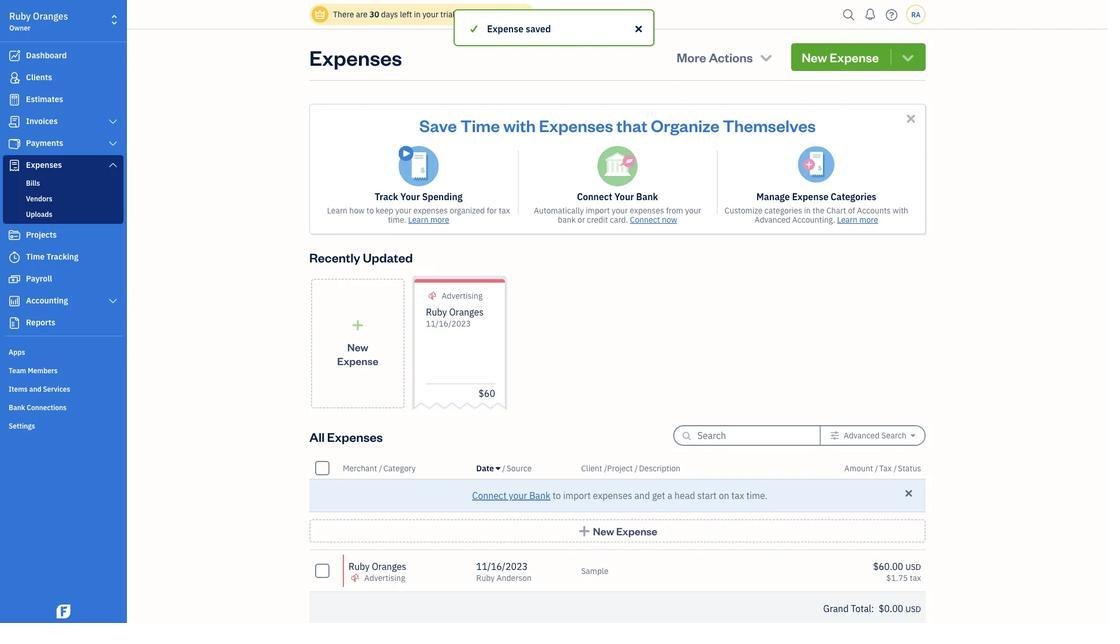 Task type: vqa. For each thing, say whether or not it's contained in the screenshot.


Task type: describe. For each thing, give the bounding box(es) containing it.
advanced inside customize categories in the chart of accounts with advanced accounting.
[[755, 215, 791, 225]]

credit
[[587, 215, 608, 225]]

crown image
[[314, 8, 326, 21]]

ra
[[912, 10, 921, 19]]

connect your bank image
[[598, 146, 638, 187]]

recently
[[310, 249, 361, 266]]

your inside the learn how to keep your expenses organized for tax time.
[[396, 205, 412, 216]]

3 / from the left
[[605, 463, 608, 474]]

project image
[[8, 230, 21, 241]]

bills link
[[5, 176, 121, 190]]

caretdown image
[[496, 464, 501, 473]]

tracking
[[47, 252, 79, 262]]

expense up 'the'
[[793, 191, 829, 203]]

actions
[[709, 49, 753, 65]]

main element
[[0, 0, 156, 624]]

search image
[[840, 6, 859, 23]]

report image
[[8, 318, 21, 329]]

there
[[333, 9, 354, 20]]

date
[[477, 463, 494, 474]]

expenses inside main element
[[26, 160, 62, 170]]

bank connections link
[[3, 398, 124, 416]]

amount
[[845, 463, 874, 474]]

bills
[[26, 178, 40, 188]]

reports
[[26, 317, 55, 328]]

team
[[9, 366, 26, 375]]

estimates link
[[3, 90, 124, 110]]

expenses down are
[[310, 43, 402, 71]]

search
[[882, 431, 907, 441]]

client / project / description
[[582, 463, 681, 474]]

a
[[668, 490, 673, 502]]

$0.00
[[879, 603, 904, 615]]

start
[[698, 490, 717, 502]]

your for track
[[401, 191, 420, 203]]

new expense link
[[311, 279, 405, 409]]

expenses link
[[3, 155, 124, 176]]

bank for connect your bank
[[637, 191, 659, 203]]

all
[[310, 429, 325, 445]]

connect for connect now
[[630, 215, 660, 225]]

the
[[813, 205, 825, 216]]

your right 'from'
[[686, 205, 702, 216]]

1 vertical spatial tax
[[732, 490, 745, 502]]

2 vertical spatial new expense
[[593, 525, 658, 538]]

11/16/2023 inside ruby oranges 11/16/2023
[[426, 319, 471, 329]]

date link
[[477, 463, 503, 474]]

days
[[381, 9, 398, 20]]

1 horizontal spatial time
[[461, 114, 500, 136]]

saved
[[526, 23, 551, 35]]

more
[[677, 49, 707, 65]]

notifications image
[[862, 3, 880, 26]]

expense down plus image
[[337, 354, 379, 368]]

0 horizontal spatial in
[[414, 9, 421, 20]]

on
[[719, 490, 730, 502]]

vendors
[[26, 194, 52, 203]]

connections
[[27, 403, 67, 412]]

tax inside the learn how to keep your expenses organized for tax time.
[[499, 205, 510, 216]]

learn inside the learn how to keep your expenses organized for tax time.
[[327, 205, 348, 216]]

themselves
[[723, 114, 816, 136]]

with inside customize categories in the chart of accounts with advanced accounting.
[[893, 205, 909, 216]]

accounts
[[858, 205, 891, 216]]

manage expense categories
[[757, 191, 877, 203]]

oranges for ruby oranges owner
[[33, 10, 68, 22]]

uploads link
[[5, 207, 121, 221]]

learn more for spending
[[408, 215, 450, 225]]

clients
[[26, 72, 52, 83]]

expenses up merchant
[[327, 429, 383, 445]]

1 vertical spatial new expense button
[[310, 520, 926, 543]]

time tracking link
[[3, 247, 124, 268]]

plus image
[[578, 526, 591, 537]]

close image
[[905, 112, 918, 125]]

dashboard
[[26, 50, 67, 61]]

new expense button
[[792, 43, 926, 71]]

payroll
[[26, 273, 52, 284]]

bank inside bank connections link
[[9, 403, 25, 412]]

projects link
[[3, 225, 124, 246]]

estimates
[[26, 94, 63, 105]]

timer image
[[8, 252, 21, 263]]

status
[[899, 463, 922, 474]]

items and services
[[9, 385, 70, 394]]

tax inside $60.00 usd $1.75 tax
[[910, 573, 922, 584]]

oranges for ruby oranges
[[372, 561, 407, 573]]

$60.00
[[874, 561, 904, 573]]

categories
[[831, 191, 877, 203]]

recently updated
[[310, 249, 413, 266]]

more actions
[[677, 49, 753, 65]]

0 vertical spatial with
[[504, 114, 536, 136]]

11/16/2023 inside 11/16/2023 ruby anderson
[[477, 561, 528, 573]]

are
[[356, 9, 368, 20]]

updated
[[363, 249, 413, 266]]

sample
[[582, 566, 609, 577]]

1 horizontal spatial advertising
[[442, 291, 483, 301]]

spending
[[422, 191, 463, 203]]

manage
[[757, 191, 790, 203]]

time. inside the learn how to keep your expenses organized for tax time.
[[388, 215, 407, 225]]

card.
[[610, 215, 628, 225]]

expenses for organized
[[414, 205, 448, 216]]

5 / from the left
[[876, 463, 879, 474]]

category
[[384, 463, 416, 474]]

connect now
[[630, 215, 678, 225]]

head
[[675, 490, 696, 502]]

settings link
[[3, 417, 124, 434]]

how
[[350, 205, 365, 216]]

from
[[667, 205, 684, 216]]

chart
[[827, 205, 847, 216]]

invoices
[[26, 116, 58, 126]]

manage expense categories image
[[799, 146, 835, 183]]

anderson
[[497, 573, 532, 584]]

bank connections
[[9, 403, 67, 412]]

expenses inside automatically import your expenses from your bank or credit card.
[[630, 205, 665, 216]]

status link
[[899, 463, 922, 474]]

tax
[[880, 463, 892, 474]]

1 / from the left
[[379, 463, 382, 474]]

ruby for ruby oranges 11/16/2023
[[426, 306, 447, 319]]

1 vertical spatial import
[[564, 490, 591, 502]]

expenses for and
[[593, 490, 633, 502]]

automatically
[[534, 205, 584, 216]]

new inside new expense
[[348, 341, 369, 354]]

accounting link
[[3, 291, 124, 312]]

chevrondown image for more actions
[[759, 49, 775, 65]]

oranges for ruby oranges 11/16/2023
[[449, 306, 484, 319]]

0 horizontal spatial connect
[[473, 490, 507, 502]]

expenses left 'that'
[[539, 114, 614, 136]]

1 horizontal spatial time.
[[747, 490, 768, 502]]

chevron large down image for payments
[[108, 139, 118, 148]]

total
[[851, 603, 872, 615]]

new expense inside dropdown button
[[802, 49, 880, 65]]

merchant link
[[343, 463, 379, 474]]

usd inside $60.00 usd $1.75 tax
[[906, 562, 922, 573]]

reports link
[[3, 313, 124, 334]]

ruby oranges owner
[[9, 10, 68, 32]]

check image
[[469, 22, 480, 36]]

30
[[370, 9, 379, 20]]

chevron large down image for expenses
[[108, 161, 118, 170]]

payroll link
[[3, 269, 124, 290]]

apps
[[9, 348, 25, 357]]

1 vertical spatial to
[[553, 490, 561, 502]]

your left trial.
[[423, 9, 439, 20]]

automatically import your expenses from your bank or credit card.
[[534, 205, 702, 225]]

payments
[[26, 138, 63, 148]]

track your spending
[[375, 191, 463, 203]]

chevron large down image for invoices
[[108, 117, 118, 126]]

chevrondown image for new expense
[[901, 49, 917, 65]]



Task type: locate. For each thing, give the bounding box(es) containing it.
2 horizontal spatial tax
[[910, 573, 922, 584]]

1 learn more from the left
[[408, 215, 450, 225]]

advanced search button
[[822, 427, 925, 445]]

0 horizontal spatial more
[[431, 215, 450, 225]]

clients link
[[3, 68, 124, 88]]

there are 30 days left in your trial. upgrade account
[[333, 9, 526, 20]]

learn for manage expense categories
[[838, 215, 858, 225]]

ruby inside 11/16/2023 ruby anderson
[[477, 573, 495, 584]]

0 horizontal spatial time.
[[388, 215, 407, 225]]

1 vertical spatial in
[[805, 205, 811, 216]]

settings
[[9, 422, 35, 431]]

1 vertical spatial advanced
[[844, 431, 880, 441]]

go to help image
[[883, 6, 902, 23]]

uploads
[[26, 210, 52, 219]]

advanced
[[755, 215, 791, 225], [844, 431, 880, 441]]

2 learn more from the left
[[838, 215, 879, 225]]

1 vertical spatial close image
[[904, 489, 915, 499]]

1 chevron large down image from the top
[[108, 117, 118, 126]]

to right connect your bank button
[[553, 490, 561, 502]]

4 / from the left
[[635, 463, 638, 474]]

your up the learn how to keep your expenses organized for tax time.
[[401, 191, 420, 203]]

chevrondown image inside new expense dropdown button
[[901, 49, 917, 65]]

0 vertical spatial chevron large down image
[[108, 139, 118, 148]]

1 vertical spatial advertising
[[365, 573, 406, 584]]

11/16/2023 ruby anderson
[[477, 561, 532, 584]]

0 vertical spatial connect
[[577, 191, 613, 203]]

0 vertical spatial and
[[29, 385, 41, 394]]

connect your bank to import expenses and get a head start on tax time.
[[473, 490, 768, 502]]

2 chevron large down image from the top
[[108, 297, 118, 306]]

usd right $0.00
[[906, 604, 922, 615]]

save
[[420, 114, 457, 136]]

expense inside dropdown button
[[830, 49, 880, 65]]

1 horizontal spatial oranges
[[372, 561, 407, 573]]

estimate image
[[8, 94, 21, 106]]

learn more for categories
[[838, 215, 879, 225]]

connect left now
[[630, 215, 660, 225]]

0 vertical spatial import
[[586, 205, 610, 216]]

items and services link
[[3, 380, 124, 397]]

get
[[653, 490, 666, 502]]

0 vertical spatial oranges
[[33, 10, 68, 22]]

apps link
[[3, 343, 124, 360]]

invoice image
[[8, 116, 21, 128]]

category link
[[384, 463, 416, 474]]

your for connect
[[615, 191, 634, 203]]

0 vertical spatial time.
[[388, 215, 407, 225]]

bank up connect now
[[637, 191, 659, 203]]

upgrade
[[462, 9, 493, 20]]

2 vertical spatial tax
[[910, 573, 922, 584]]

1 vertical spatial oranges
[[449, 306, 484, 319]]

import down client
[[564, 490, 591, 502]]

chevron large down image down estimates link
[[108, 117, 118, 126]]

money image
[[8, 274, 21, 285]]

0 horizontal spatial advertising
[[365, 573, 406, 584]]

chevron large down image inside payments link
[[108, 139, 118, 148]]

2 more from the left
[[860, 215, 879, 225]]

import
[[586, 205, 610, 216], [564, 490, 591, 502]]

2 horizontal spatial new expense
[[802, 49, 880, 65]]

$60.00 usd $1.75 tax
[[874, 561, 922, 584]]

customize categories in the chart of accounts with advanced accounting.
[[725, 205, 909, 225]]

and right items
[[29, 385, 41, 394]]

invoices link
[[3, 111, 124, 132]]

connect down date link
[[473, 490, 507, 502]]

2 horizontal spatial new
[[802, 49, 828, 65]]

0 vertical spatial tax
[[499, 205, 510, 216]]

grand
[[824, 603, 849, 615]]

:
[[872, 603, 875, 615]]

expense inside status
[[487, 23, 524, 35]]

your up automatically import your expenses from your bank or credit card.
[[615, 191, 634, 203]]

1 horizontal spatial advanced
[[844, 431, 880, 441]]

0 horizontal spatial to
[[367, 205, 374, 216]]

2 your from the left
[[615, 191, 634, 203]]

dashboard image
[[8, 50, 21, 62]]

time right save on the left of the page
[[461, 114, 500, 136]]

0 vertical spatial 11/16/2023
[[426, 319, 471, 329]]

connect
[[577, 191, 613, 203], [630, 215, 660, 225], [473, 490, 507, 502]]

learn for track your spending
[[408, 215, 429, 225]]

expense down account
[[487, 23, 524, 35]]

1 vertical spatial with
[[893, 205, 909, 216]]

time. right the on
[[747, 490, 768, 502]]

all expenses
[[310, 429, 383, 445]]

0 horizontal spatial new expense
[[337, 341, 379, 368]]

project
[[608, 463, 633, 474]]

expenses
[[310, 43, 402, 71], [539, 114, 614, 136], [26, 160, 62, 170], [327, 429, 383, 445]]

bank down source on the bottom left of the page
[[530, 490, 551, 502]]

organized
[[450, 205, 485, 216]]

new inside dropdown button
[[802, 49, 828, 65]]

0 horizontal spatial close image
[[634, 22, 645, 36]]

time tracking
[[26, 252, 79, 262]]

ruby inside ruby oranges 11/16/2023
[[426, 306, 447, 319]]

new expense button down search icon
[[792, 43, 926, 71]]

1 horizontal spatial learn
[[408, 215, 429, 225]]

1 horizontal spatial chevrondown image
[[901, 49, 917, 65]]

1 more from the left
[[431, 215, 450, 225]]

1 vertical spatial connect
[[630, 215, 660, 225]]

tax
[[499, 205, 510, 216], [732, 490, 745, 502], [910, 573, 922, 584]]

1 vertical spatial time
[[26, 252, 45, 262]]

more right of
[[860, 215, 879, 225]]

0 horizontal spatial time
[[26, 252, 45, 262]]

time.
[[388, 215, 407, 225], [747, 490, 768, 502]]

/ left tax
[[876, 463, 879, 474]]

0 vertical spatial to
[[367, 205, 374, 216]]

categories
[[765, 205, 803, 216]]

bank for connect your bank to import expenses and get a head start on tax time.
[[530, 490, 551, 502]]

import right or
[[586, 205, 610, 216]]

0 horizontal spatial learn more
[[408, 215, 450, 225]]

expense saved status
[[0, 9, 1109, 46]]

to
[[367, 205, 374, 216], [553, 490, 561, 502]]

your
[[401, 191, 420, 203], [615, 191, 634, 203]]

0 horizontal spatial advanced
[[755, 215, 791, 225]]

0 horizontal spatial tax
[[499, 205, 510, 216]]

in right "left"
[[414, 9, 421, 20]]

in inside customize categories in the chart of accounts with advanced accounting.
[[805, 205, 811, 216]]

/ right caretdown icon
[[503, 463, 506, 474]]

your down source on the bottom left of the page
[[509, 490, 528, 502]]

0 vertical spatial in
[[414, 9, 421, 20]]

expense image
[[8, 160, 21, 172]]

0 vertical spatial bank
[[637, 191, 659, 203]]

0 horizontal spatial chevrondown image
[[759, 49, 775, 65]]

plus image
[[351, 320, 365, 331]]

chevrondown image
[[759, 49, 775, 65], [901, 49, 917, 65]]

tax right for
[[499, 205, 510, 216]]

save time with expenses that organize themselves
[[420, 114, 816, 136]]

new expense down the connect your bank to import expenses and get a head start on tax time.
[[593, 525, 658, 538]]

new expense
[[802, 49, 880, 65], [337, 341, 379, 368], [593, 525, 658, 538]]

new
[[802, 49, 828, 65], [348, 341, 369, 354], [593, 525, 615, 538]]

grand total : $0.00 usd
[[824, 603, 922, 615]]

time. down track
[[388, 215, 407, 225]]

chevron large down image up the 'bills' link
[[108, 161, 118, 170]]

0 vertical spatial advertising
[[442, 291, 483, 301]]

more down spending
[[431, 215, 450, 225]]

chevrondown image right actions
[[759, 49, 775, 65]]

1 vertical spatial 11/16/2023
[[477, 561, 528, 573]]

time right timer image
[[26, 252, 45, 262]]

chevron large down image
[[108, 117, 118, 126], [108, 161, 118, 170]]

2 chevron large down image from the top
[[108, 161, 118, 170]]

tax right $1.75
[[910, 573, 922, 584]]

expense down the connect your bank to import expenses and get a head start on tax time.
[[617, 525, 658, 538]]

merchant / category
[[343, 463, 416, 474]]

1 vertical spatial new
[[348, 341, 369, 354]]

0 vertical spatial new expense button
[[792, 43, 926, 71]]

new expense button down the connect your bank to import expenses and get a head start on tax time.
[[310, 520, 926, 543]]

1 horizontal spatial bank
[[530, 490, 551, 502]]

to inside the learn how to keep your expenses organized for tax time.
[[367, 205, 374, 216]]

and inside main element
[[29, 385, 41, 394]]

in
[[414, 9, 421, 20], [805, 205, 811, 216]]

bank
[[558, 215, 576, 225]]

1 horizontal spatial learn more
[[838, 215, 879, 225]]

chevron large down image inside invoices link
[[108, 117, 118, 126]]

time inside main element
[[26, 252, 45, 262]]

0 vertical spatial new
[[802, 49, 828, 65]]

payment image
[[8, 138, 21, 150]]

oranges inside ruby oranges 11/16/2023
[[449, 306, 484, 319]]

0 horizontal spatial bank
[[9, 403, 25, 412]]

chevrondown image down ra at the right
[[901, 49, 917, 65]]

/ right client
[[605, 463, 608, 474]]

client link
[[582, 463, 605, 474]]

your right the keep on the top left
[[396, 205, 412, 216]]

more
[[431, 215, 450, 225], [860, 215, 879, 225]]

track
[[375, 191, 399, 203]]

to right how
[[367, 205, 374, 216]]

1 horizontal spatial 11/16/2023
[[477, 561, 528, 573]]

1 horizontal spatial more
[[860, 215, 879, 225]]

source
[[507, 463, 532, 474]]

2 horizontal spatial oranges
[[449, 306, 484, 319]]

0 horizontal spatial your
[[401, 191, 420, 203]]

expenses
[[414, 205, 448, 216], [630, 205, 665, 216], [593, 490, 633, 502]]

expense down search icon
[[830, 49, 880, 65]]

2 horizontal spatial connect
[[630, 215, 660, 225]]

dashboard link
[[3, 46, 124, 66]]

1 horizontal spatial new
[[593, 525, 615, 538]]

ruby inside ruby oranges owner
[[9, 10, 31, 22]]

0 vertical spatial chevron large down image
[[108, 117, 118, 126]]

1 horizontal spatial with
[[893, 205, 909, 216]]

advanced down manage
[[755, 215, 791, 225]]

more for spending
[[431, 215, 450, 225]]

chevrondown image inside 'more actions' dropdown button
[[759, 49, 775, 65]]

ruby for ruby oranges
[[349, 561, 370, 573]]

2 usd from the top
[[906, 604, 922, 615]]

2 vertical spatial connect
[[473, 490, 507, 502]]

import inside automatically import your expenses from your bank or credit card.
[[586, 205, 610, 216]]

organize
[[651, 114, 720, 136]]

/ right project on the right bottom of page
[[635, 463, 638, 474]]

learn more down track your spending
[[408, 215, 450, 225]]

expense
[[487, 23, 524, 35], [830, 49, 880, 65], [793, 191, 829, 203], [337, 354, 379, 368], [617, 525, 658, 538]]

1 vertical spatial usd
[[906, 604, 922, 615]]

team members link
[[3, 362, 124, 379]]

more for categories
[[860, 215, 879, 225]]

caretdown image
[[911, 431, 916, 441]]

0 horizontal spatial learn
[[327, 205, 348, 216]]

chevron large down image down payroll link on the top of page
[[108, 297, 118, 306]]

connect up credit
[[577, 191, 613, 203]]

0 horizontal spatial 11/16/2023
[[426, 319, 471, 329]]

ruby oranges
[[349, 561, 407, 573]]

ruby oranges 11/16/2023
[[426, 306, 484, 329]]

upgrade account link
[[459, 9, 526, 20]]

$1.75
[[887, 573, 909, 584]]

0 vertical spatial time
[[461, 114, 500, 136]]

1 horizontal spatial to
[[553, 490, 561, 502]]

payments link
[[3, 133, 124, 154]]

expense saved
[[487, 23, 551, 35]]

1 vertical spatial and
[[635, 490, 650, 502]]

0 vertical spatial usd
[[906, 562, 922, 573]]

11/16/2023
[[426, 319, 471, 329], [477, 561, 528, 573]]

expenses down project on the right bottom of page
[[593, 490, 633, 502]]

2 / from the left
[[503, 463, 506, 474]]

in left 'the'
[[805, 205, 811, 216]]

2 vertical spatial oranges
[[372, 561, 407, 573]]

1 horizontal spatial tax
[[732, 490, 745, 502]]

tax right the on
[[732, 490, 745, 502]]

accounting
[[26, 295, 68, 306]]

1 usd from the top
[[906, 562, 922, 573]]

new expense down plus image
[[337, 341, 379, 368]]

1 vertical spatial chevron large down image
[[108, 297, 118, 306]]

2 chevrondown image from the left
[[901, 49, 917, 65]]

oranges inside ruby oranges owner
[[33, 10, 68, 22]]

2 horizontal spatial bank
[[637, 191, 659, 203]]

1 horizontal spatial new expense
[[593, 525, 658, 538]]

1 vertical spatial chevron large down image
[[108, 161, 118, 170]]

0 vertical spatial new expense
[[802, 49, 880, 65]]

learn left how
[[327, 205, 348, 216]]

1 horizontal spatial connect
[[577, 191, 613, 203]]

1 vertical spatial time.
[[747, 490, 768, 502]]

chevron large down image inside expenses link
[[108, 161, 118, 170]]

now
[[662, 215, 678, 225]]

learn down track your spending
[[408, 215, 429, 225]]

customize
[[725, 205, 763, 216]]

chevron large down image up expenses link
[[108, 139, 118, 148]]

close image
[[634, 22, 645, 36], [904, 489, 915, 499]]

chart image
[[8, 296, 21, 307]]

that
[[617, 114, 648, 136]]

and
[[29, 385, 41, 394], [635, 490, 650, 502]]

0 horizontal spatial oranges
[[33, 10, 68, 22]]

advanced inside advanced search 'dropdown button'
[[844, 431, 880, 441]]

advanced right settings image
[[844, 431, 880, 441]]

learn down categories
[[838, 215, 858, 225]]

track your spending image
[[399, 146, 439, 187]]

or
[[578, 215, 586, 225]]

ruby for ruby oranges owner
[[9, 10, 31, 22]]

chevron large down image
[[108, 139, 118, 148], [108, 297, 118, 306]]

services
[[43, 385, 70, 394]]

expenses inside the learn how to keep your expenses organized for tax time.
[[414, 205, 448, 216]]

expenses up bills on the left of the page
[[26, 160, 62, 170]]

usd inside grand total : $0.00 usd
[[906, 604, 922, 615]]

0 vertical spatial advanced
[[755, 215, 791, 225]]

$60
[[479, 388, 496, 400]]

1 chevron large down image from the top
[[108, 139, 118, 148]]

amount / tax / status
[[845, 463, 922, 474]]

6 / from the left
[[894, 463, 897, 474]]

0 horizontal spatial and
[[29, 385, 41, 394]]

for
[[487, 205, 497, 216]]

and left the get
[[635, 490, 650, 502]]

1 vertical spatial new expense
[[337, 341, 379, 368]]

1 horizontal spatial in
[[805, 205, 811, 216]]

1 horizontal spatial your
[[615, 191, 634, 203]]

close image inside expense saved status
[[634, 22, 645, 36]]

client image
[[8, 72, 21, 84]]

1 chevrondown image from the left
[[759, 49, 775, 65]]

2 horizontal spatial learn
[[838, 215, 858, 225]]

/
[[379, 463, 382, 474], [503, 463, 506, 474], [605, 463, 608, 474], [635, 463, 638, 474], [876, 463, 879, 474], [894, 463, 897, 474]]

chevron large down image for accounting
[[108, 297, 118, 306]]

/ left the category link
[[379, 463, 382, 474]]

Search text field
[[698, 427, 802, 445]]

1 horizontal spatial close image
[[904, 489, 915, 499]]

2 vertical spatial new
[[593, 525, 615, 538]]

chevron large down image inside accounting link
[[108, 297, 118, 306]]

1 your from the left
[[401, 191, 420, 203]]

settings image
[[831, 431, 840, 441]]

your down connect your bank
[[612, 205, 628, 216]]

projects
[[26, 230, 57, 240]]

new expense down search icon
[[802, 49, 880, 65]]

connect for connect your bank
[[577, 191, 613, 203]]

learn more down categories
[[838, 215, 879, 225]]

expenses down spending
[[414, 205, 448, 216]]

trial.
[[441, 9, 457, 20]]

expenses left 'from'
[[630, 205, 665, 216]]

bank down items
[[9, 403, 25, 412]]

usd up $1.75
[[906, 562, 922, 573]]

members
[[28, 366, 58, 375]]

0 horizontal spatial new
[[348, 341, 369, 354]]

2 vertical spatial bank
[[530, 490, 551, 502]]

1 horizontal spatial and
[[635, 490, 650, 502]]

freshbooks image
[[54, 605, 73, 619]]

/ right tax
[[894, 463, 897, 474]]

1 vertical spatial bank
[[9, 403, 25, 412]]

0 vertical spatial close image
[[634, 22, 645, 36]]

0 horizontal spatial with
[[504, 114, 536, 136]]



